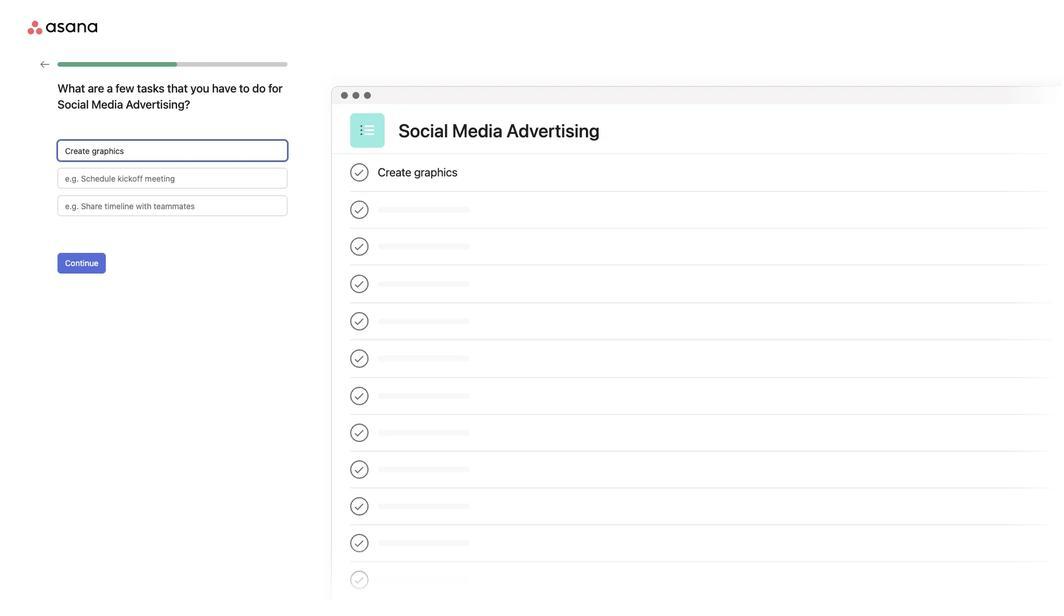 Task type: describe. For each thing, give the bounding box(es) containing it.
e.g. Draft project brief text field
[[58, 140, 288, 161]]

9 cell from the top
[[350, 489, 1063, 525]]

2 row from the top
[[350, 340, 1063, 341]]

tasks
[[137, 82, 165, 95]]

do
[[253, 82, 266, 95]]

7 cell from the top
[[350, 415, 1063, 451]]

10 cell from the top
[[350, 526, 1063, 562]]

for
[[269, 82, 283, 95]]

have
[[212, 82, 237, 95]]

1 row from the top
[[350, 265, 1063, 266]]

a
[[107, 82, 113, 95]]

create graphics cell
[[350, 154, 1063, 191]]

11 cell from the top
[[350, 563, 1063, 598]]

2 cell from the top
[[350, 229, 1063, 265]]

are
[[88, 82, 104, 95]]

what are a few tasks that you have to do for social media advertising? element
[[58, 140, 288, 216]]

3 row from the top
[[350, 598, 1063, 601]]

that
[[167, 82, 188, 95]]

continue button
[[58, 253, 106, 274]]

6 cell from the top
[[350, 379, 1063, 414]]

media advertising?
[[91, 98, 190, 111]]

create
[[378, 166, 412, 179]]

1 horizontal spatial social
[[399, 120, 449, 142]]

go back image
[[40, 60, 49, 69]]

3 cell from the top
[[350, 266, 1063, 303]]



Task type: vqa. For each thing, say whether or not it's contained in the screenshot.
GO BACK image
yes



Task type: locate. For each thing, give the bounding box(es) containing it.
0 horizontal spatial social
[[58, 98, 89, 111]]

what are a few tasks that you have to do for social media advertising?
[[58, 82, 283, 111]]

create graphics table
[[332, 154, 1063, 601]]

e.g. Schedule kickoff meeting text field
[[58, 168, 288, 189]]

1 vertical spatial row
[[350, 340, 1063, 341]]

1 vertical spatial social
[[399, 120, 449, 142]]

2 vertical spatial row
[[350, 598, 1063, 601]]

e.g. Share timeline with teammates text field
[[58, 196, 288, 216]]

create graphics
[[378, 166, 458, 179]]

social
[[58, 98, 89, 111], [399, 120, 449, 142]]

listmulticoloricon image
[[361, 124, 375, 138]]

media advertising
[[453, 120, 600, 142]]

social down what
[[58, 98, 89, 111]]

0 vertical spatial social
[[58, 98, 89, 111]]

asana image
[[28, 21, 97, 35]]

5 cell from the top
[[350, 341, 1063, 378]]

to
[[239, 82, 250, 95]]

social media advertising
[[399, 120, 600, 142]]

0 vertical spatial row
[[350, 265, 1063, 266]]

what
[[58, 82, 85, 95]]

8 cell from the top
[[350, 452, 1063, 488]]

few
[[116, 82, 134, 95]]

4 cell from the top
[[350, 304, 1063, 340]]

social inside what are a few tasks that you have to do for social media advertising?
[[58, 98, 89, 111]]

1 cell from the top
[[350, 192, 1063, 228]]

continue
[[65, 258, 98, 268]]

you
[[191, 82, 209, 95]]

social up the create graphics
[[399, 120, 449, 142]]

row
[[350, 265, 1063, 266], [350, 340, 1063, 341], [350, 598, 1063, 601]]

cell
[[350, 192, 1063, 228], [350, 229, 1063, 265], [350, 266, 1063, 303], [350, 304, 1063, 340], [350, 341, 1063, 378], [350, 379, 1063, 414], [350, 415, 1063, 451], [350, 452, 1063, 488], [350, 489, 1063, 525], [350, 526, 1063, 562], [350, 563, 1063, 598]]

graphics
[[414, 166, 458, 179]]



